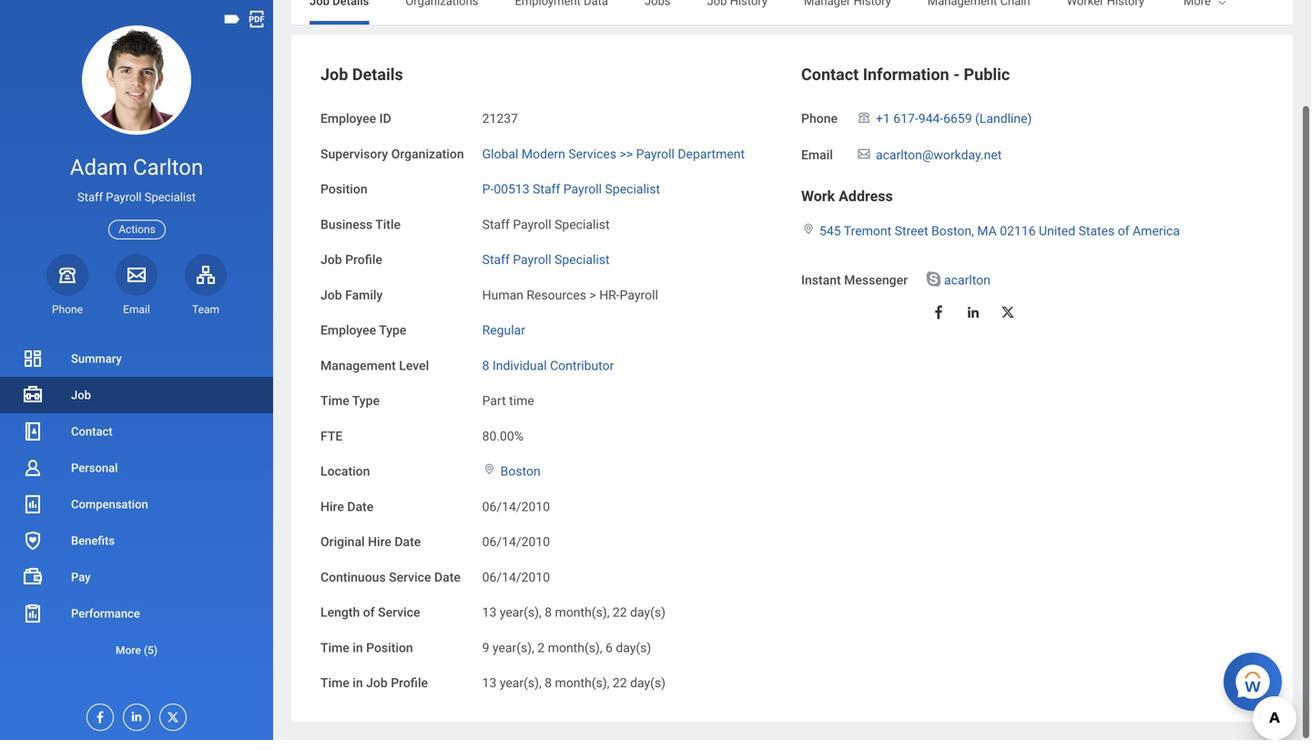 Task type: locate. For each thing, give the bounding box(es) containing it.
x image
[[160, 705, 180, 725]]

pay link
[[0, 559, 273, 596]]

22 inside length of service element
[[613, 605, 627, 620]]

13 up 9
[[482, 605, 497, 620]]

contact link
[[0, 413, 273, 450]]

2 time from the top
[[321, 641, 350, 656]]

in down time in position
[[353, 676, 363, 691]]

0 vertical spatial service
[[389, 570, 431, 585]]

2 vertical spatial day(s)
[[630, 676, 666, 691]]

8 down 2
[[545, 676, 552, 691]]

phone image
[[55, 264, 80, 286]]

1 horizontal spatial email
[[801, 147, 833, 162]]

job details button
[[321, 65, 403, 84]]

employee
[[321, 111, 376, 126], [321, 323, 376, 338]]

list
[[0, 341, 273, 668]]

linkedin image left x image at bottom left
[[124, 705, 144, 724]]

facebook image
[[87, 705, 107, 725]]

date up original hire date
[[347, 499, 374, 514]]

employee up supervisory
[[321, 111, 376, 126]]

staff payroll specialist up resources
[[482, 252, 610, 267]]

06/14/2010 down "original hire date" element
[[482, 570, 550, 585]]

position up the time in job profile
[[366, 641, 413, 656]]

performance link
[[0, 596, 273, 632]]

phone left phone icon
[[801, 111, 838, 126]]

year(s), inside time in job profile "element"
[[500, 676, 542, 691]]

job for job profile
[[321, 252, 342, 267]]

family
[[345, 288, 383, 303]]

0 horizontal spatial email
[[123, 303, 150, 316]]

date left continuous service date element
[[434, 570, 461, 585]]

1 vertical spatial of
[[363, 605, 375, 620]]

month(s), down 9 year(s), 2 month(s), 6 day(s) on the bottom of the page
[[555, 676, 610, 691]]

1 vertical spatial 13
[[482, 676, 497, 691]]

0 vertical spatial 13
[[482, 605, 497, 620]]

(5)
[[144, 644, 158, 657]]

day(s) inside time in job profile "element"
[[630, 676, 666, 691]]

payroll right >>
[[636, 146, 675, 161]]

3 06/14/2010 from the top
[[482, 570, 550, 585]]

payroll
[[636, 146, 675, 161], [564, 182, 602, 197], [106, 190, 142, 204], [513, 217, 552, 232], [513, 252, 552, 267], [620, 288, 658, 303]]

00513
[[494, 182, 530, 197]]

contact up the personal
[[71, 425, 113, 439]]

length of service
[[321, 605, 420, 620]]

date
[[347, 499, 374, 514], [395, 535, 421, 550], [434, 570, 461, 585]]

1 horizontal spatial hire
[[368, 535, 392, 550]]

hire up "continuous service date"
[[368, 535, 392, 550]]

2 22 from the top
[[613, 676, 627, 691]]

0 vertical spatial contact
[[801, 65, 859, 84]]

location image
[[801, 223, 816, 235]]

0 horizontal spatial phone
[[52, 303, 83, 316]]

business title element
[[482, 206, 610, 233]]

0 horizontal spatial contact
[[71, 425, 113, 439]]

contact information - public
[[801, 65, 1010, 84]]

phone inside popup button
[[52, 303, 83, 316]]

part time element
[[482, 390, 534, 409]]

employee for employee type
[[321, 323, 376, 338]]

1 vertical spatial hire
[[368, 535, 392, 550]]

month(s), inside length of service element
[[555, 605, 610, 620]]

time down time in position
[[321, 676, 350, 691]]

continuous service date element
[[482, 559, 550, 586]]

2 vertical spatial date
[[434, 570, 461, 585]]

1 horizontal spatial profile
[[391, 676, 428, 691]]

part time
[[482, 393, 534, 409]]

year(s), right 9
[[493, 641, 535, 656]]

day(s) inside length of service element
[[630, 605, 666, 620]]

year(s), down continuous service date element
[[500, 605, 542, 620]]

regular
[[482, 323, 525, 338]]

job down summary at the top left of the page
[[71, 388, 91, 402]]

1 vertical spatial 13 year(s), 8 month(s), 22 day(s)
[[482, 676, 666, 691]]

time in job profile element
[[482, 665, 666, 692]]

06/14/2010 up "original hire date" element
[[482, 499, 550, 514]]

day(s) inside 'time in position' element
[[616, 641, 651, 656]]

staff down adam
[[77, 190, 103, 204]]

1 vertical spatial 22
[[613, 676, 627, 691]]

contributor
[[550, 358, 614, 373]]

2 vertical spatial 8
[[545, 676, 552, 691]]

details
[[352, 65, 403, 84]]

+1 617-944-6659 (landline) link
[[876, 107, 1032, 126]]

month(s), inside 'time in position' element
[[548, 641, 603, 656]]

summary image
[[22, 348, 44, 370]]

1 vertical spatial staff payroll specialist
[[482, 217, 610, 232]]

day(s) down 9 year(s), 2 month(s), 6 day(s) on the bottom of the page
[[630, 676, 666, 691]]

02116
[[1000, 224, 1036, 239]]

profile
[[345, 252, 382, 267], [391, 676, 428, 691]]

2 employee from the top
[[321, 323, 376, 338]]

1 employee from the top
[[321, 111, 376, 126]]

in
[[353, 641, 363, 656], [353, 676, 363, 691]]

0 vertical spatial month(s),
[[555, 605, 610, 620]]

tab list
[[291, 0, 1311, 25]]

staff payroll specialist for "staff payroll specialist" link
[[482, 252, 610, 267]]

in for job
[[353, 676, 363, 691]]

time in position
[[321, 641, 413, 656]]

0 vertical spatial date
[[347, 499, 374, 514]]

phone adam carlton element
[[46, 302, 88, 317]]

time down length
[[321, 641, 350, 656]]

time
[[509, 393, 534, 409]]

mail image
[[126, 264, 148, 286]]

staff
[[533, 182, 560, 197], [77, 190, 103, 204], [482, 217, 510, 232], [482, 252, 510, 267]]

0 vertical spatial 06/14/2010
[[482, 499, 550, 514]]

22 inside time in job profile "element"
[[613, 676, 627, 691]]

boston link
[[501, 460, 541, 479]]

human resources > hr-payroll
[[482, 288, 658, 303]]

job details
[[321, 65, 403, 84]]

social media x image
[[1000, 304, 1016, 321]]

global modern services >> payroll department link
[[482, 143, 745, 161]]

2 vertical spatial 06/14/2010
[[482, 570, 550, 585]]

tremont
[[844, 224, 892, 239]]

payroll down adam carlton on the left
[[106, 190, 142, 204]]

13 down 9
[[482, 676, 497, 691]]

month(s), for time in job profile
[[555, 676, 610, 691]]

hire up original
[[321, 499, 344, 514]]

13 for time in job profile
[[482, 676, 497, 691]]

contact image
[[22, 421, 44, 443]]

2 in from the top
[[353, 676, 363, 691]]

more (5)
[[116, 644, 158, 657]]

service down original hire date
[[389, 570, 431, 585]]

continuous service date
[[321, 570, 461, 585]]

0 vertical spatial email
[[801, 147, 833, 162]]

0 vertical spatial 13 year(s), 8 month(s), 22 day(s)
[[482, 605, 666, 620]]

modern
[[522, 146, 565, 161]]

date up "continuous service date"
[[395, 535, 421, 550]]

2 vertical spatial staff payroll specialist
[[482, 252, 610, 267]]

1 vertical spatial day(s)
[[616, 641, 651, 656]]

1 13 from the top
[[482, 605, 497, 620]]

navigation pane region
[[0, 0, 273, 740]]

hr-
[[599, 288, 620, 303]]

year(s), inside 'time in position' element
[[493, 641, 535, 656]]

1 vertical spatial 8
[[545, 605, 552, 620]]

8 left individual
[[482, 358, 490, 373]]

instant
[[801, 273, 841, 288]]

9
[[482, 641, 490, 656]]

0 vertical spatial phone
[[801, 111, 838, 126]]

of
[[1118, 224, 1130, 239], [363, 605, 375, 620]]

0 vertical spatial in
[[353, 641, 363, 656]]

1 06/14/2010 from the top
[[482, 499, 550, 514]]

1 vertical spatial service
[[378, 605, 420, 620]]

0 vertical spatial linkedin image
[[965, 304, 982, 321]]

1 vertical spatial in
[[353, 676, 363, 691]]

profile down time in position
[[391, 676, 428, 691]]

0 vertical spatial year(s),
[[500, 605, 542, 620]]

8 inside length of service element
[[545, 605, 552, 620]]

1 horizontal spatial contact
[[801, 65, 859, 84]]

day(s) for time in job profile
[[630, 676, 666, 691]]

job image
[[22, 384, 44, 406]]

global
[[482, 146, 519, 161]]

1 vertical spatial profile
[[391, 676, 428, 691]]

supervisory organization
[[321, 146, 464, 161]]

2 vertical spatial month(s),
[[555, 676, 610, 691]]

month(s), for time in position
[[548, 641, 603, 656]]

month(s),
[[555, 605, 610, 620], [548, 641, 603, 656], [555, 676, 610, 691]]

staff payroll specialist down adam carlton on the left
[[77, 190, 196, 204]]

+1
[[876, 111, 890, 126]]

states
[[1079, 224, 1115, 239]]

staff inside navigation pane region
[[77, 190, 103, 204]]

2 06/14/2010 from the top
[[482, 535, 550, 550]]

13 year(s), 8 month(s), 22 day(s) up 'time in position' element at the left
[[482, 605, 666, 620]]

skype image
[[924, 270, 943, 288]]

specialist down >>
[[605, 182, 660, 197]]

22 up 6
[[613, 605, 627, 620]]

job family
[[321, 288, 383, 303]]

1 in from the top
[[353, 641, 363, 656]]

6
[[606, 641, 613, 656]]

0 horizontal spatial of
[[363, 605, 375, 620]]

workday assistant region
[[1224, 646, 1290, 711]]

linkedin image
[[965, 304, 982, 321], [124, 705, 144, 724]]

month(s), for length of service
[[555, 605, 610, 620]]

payroll inside job family element
[[620, 288, 658, 303]]

2 horizontal spatial date
[[434, 570, 461, 585]]

2
[[538, 641, 545, 656]]

1 horizontal spatial linkedin image
[[965, 304, 982, 321]]

time type
[[321, 393, 380, 409]]

day(s) right 6
[[616, 641, 651, 656]]

0 horizontal spatial date
[[347, 499, 374, 514]]

0 vertical spatial position
[[321, 182, 368, 197]]

actions button
[[109, 220, 166, 239]]

staff payroll specialist up "staff payroll specialist" link
[[482, 217, 610, 232]]

2 13 from the top
[[482, 676, 497, 691]]

of right length
[[363, 605, 375, 620]]

8 inside 8 individual contributor link
[[482, 358, 490, 373]]

3 time from the top
[[321, 676, 350, 691]]

job down business
[[321, 252, 342, 267]]

payroll up "staff payroll specialist" link
[[513, 217, 552, 232]]

1 vertical spatial type
[[352, 393, 380, 409]]

2 vertical spatial time
[[321, 676, 350, 691]]

phone down phone image
[[52, 303, 83, 316]]

22 down 6
[[613, 676, 627, 691]]

1 time from the top
[[321, 393, 350, 409]]

1 vertical spatial linkedin image
[[124, 705, 144, 724]]

type up management level
[[379, 323, 407, 338]]

1 vertical spatial date
[[395, 535, 421, 550]]

staff payroll specialist
[[77, 190, 196, 204], [482, 217, 610, 232], [482, 252, 610, 267]]

0 vertical spatial hire
[[321, 499, 344, 514]]

contact information - public button
[[801, 65, 1010, 84]]

year(s), for length of service
[[500, 605, 542, 620]]

position
[[321, 182, 368, 197], [366, 641, 413, 656]]

month(s), up time in job profile "element"
[[548, 641, 603, 656]]

email up work
[[801, 147, 833, 162]]

of inside job details group
[[363, 605, 375, 620]]

phone button
[[46, 254, 88, 317]]

0 vertical spatial type
[[379, 323, 407, 338]]

06/14/2010 up continuous service date element
[[482, 535, 550, 550]]

employee type
[[321, 323, 407, 338]]

time in position element
[[482, 630, 651, 657]]

compensation
[[71, 498, 148, 511]]

0 vertical spatial employee
[[321, 111, 376, 126]]

contact inside group
[[801, 65, 859, 84]]

0 vertical spatial 8
[[482, 358, 490, 373]]

13 inside time in job profile "element"
[[482, 676, 497, 691]]

day(s) up 'time in position' element at the left
[[630, 605, 666, 620]]

type for employee type
[[379, 323, 407, 338]]

position up business
[[321, 182, 368, 197]]

service down "continuous service date"
[[378, 605, 420, 620]]

year(s), for time in position
[[493, 641, 535, 656]]

staff down p- at the top of page
[[482, 217, 510, 232]]

part
[[482, 393, 506, 409]]

linkedin image down acarlton
[[965, 304, 982, 321]]

location image
[[482, 463, 497, 476]]

8 for time in job profile
[[545, 676, 552, 691]]

06/14/2010 for continuous service date
[[482, 570, 550, 585]]

day(s)
[[630, 605, 666, 620], [616, 641, 651, 656], [630, 676, 666, 691]]

p-00513 staff payroll specialist link
[[482, 178, 660, 197]]

benefits link
[[0, 523, 273, 559]]

email adam carlton element
[[116, 302, 158, 317]]

1 vertical spatial phone
[[52, 303, 83, 316]]

0 vertical spatial staff payroll specialist
[[77, 190, 196, 204]]

1 vertical spatial employee
[[321, 323, 376, 338]]

2 13 year(s), 8 month(s), 22 day(s) from the top
[[482, 676, 666, 691]]

level
[[399, 358, 429, 373]]

year(s), for time in job profile
[[500, 676, 542, 691]]

job down time in position
[[366, 676, 388, 691]]

contact inside list
[[71, 425, 113, 439]]

1 vertical spatial contact
[[71, 425, 113, 439]]

1 vertical spatial 06/14/2010
[[482, 535, 550, 550]]

job left family
[[321, 288, 342, 303]]

profile up family
[[345, 252, 382, 267]]

0 vertical spatial profile
[[345, 252, 382, 267]]

0 vertical spatial of
[[1118, 224, 1130, 239]]

employee down the job family
[[321, 323, 376, 338]]

time for time type
[[321, 393, 350, 409]]

payroll right '>' on the top left of page
[[620, 288, 658, 303]]

time
[[321, 393, 350, 409], [321, 641, 350, 656], [321, 676, 350, 691]]

13 year(s), 8 month(s), 22 day(s) down 9 year(s), 2 month(s), 6 day(s) on the bottom of the page
[[482, 676, 666, 691]]

specialist down carlton
[[145, 190, 196, 204]]

8
[[482, 358, 490, 373], [545, 605, 552, 620], [545, 676, 552, 691]]

2 vertical spatial year(s),
[[500, 676, 542, 691]]

0 vertical spatial time
[[321, 393, 350, 409]]

month(s), inside time in job profile "element"
[[555, 676, 610, 691]]

1 horizontal spatial of
[[1118, 224, 1130, 239]]

06/14/2010
[[482, 499, 550, 514], [482, 535, 550, 550], [482, 570, 550, 585]]

time up "fte"
[[321, 393, 350, 409]]

1 vertical spatial year(s),
[[493, 641, 535, 656]]

type down management
[[352, 393, 380, 409]]

contact for contact information - public
[[801, 65, 859, 84]]

payroll inside navigation pane region
[[106, 190, 142, 204]]

month(s), up 'time in position' element at the left
[[555, 605, 610, 620]]

specialist down p-00513 staff payroll specialist
[[555, 217, 610, 232]]

personal link
[[0, 450, 273, 486]]

more (5) button
[[0, 640, 273, 662]]

job left details
[[321, 65, 348, 84]]

in down the length of service
[[353, 641, 363, 656]]

year(s), inside length of service element
[[500, 605, 542, 620]]

performance image
[[22, 603, 44, 625]]

0 vertical spatial day(s)
[[630, 605, 666, 620]]

13 inside length of service element
[[482, 605, 497, 620]]

1 vertical spatial email
[[123, 303, 150, 316]]

1 22 from the top
[[613, 605, 627, 620]]

in for position
[[353, 641, 363, 656]]

job family element
[[482, 277, 658, 304]]

tag image
[[222, 9, 242, 29]]

more (5) button
[[0, 632, 273, 668]]

employee for employee id
[[321, 111, 376, 126]]

email down mail image
[[123, 303, 150, 316]]

length of service element
[[482, 594, 666, 621]]

messenger
[[844, 273, 908, 288]]

contact up phone icon
[[801, 65, 859, 84]]

payroll inside business title element
[[513, 217, 552, 232]]

compensation link
[[0, 486, 273, 523]]

email inside popup button
[[123, 303, 150, 316]]

06/14/2010 for hire date
[[482, 499, 550, 514]]

contact
[[801, 65, 859, 84], [71, 425, 113, 439]]

1 horizontal spatial phone
[[801, 111, 838, 126]]

8 up 'time in position' element at the left
[[545, 605, 552, 620]]

0 vertical spatial 22
[[613, 605, 627, 620]]

year(s), down 2
[[500, 676, 542, 691]]

0 horizontal spatial profile
[[345, 252, 382, 267]]

of right states
[[1118, 224, 1130, 239]]

original hire date
[[321, 535, 421, 550]]

1 vertical spatial position
[[366, 641, 413, 656]]

0 horizontal spatial linkedin image
[[124, 705, 144, 724]]

hire
[[321, 499, 344, 514], [368, 535, 392, 550]]

1 vertical spatial time
[[321, 641, 350, 656]]

1 vertical spatial month(s),
[[548, 641, 603, 656]]

1 horizontal spatial date
[[395, 535, 421, 550]]

public
[[964, 65, 1010, 84]]

1 13 year(s), 8 month(s), 22 day(s) from the top
[[482, 605, 666, 620]]

944-
[[919, 111, 944, 126]]

8 inside time in job profile "element"
[[545, 676, 552, 691]]



Task type: describe. For each thing, give the bounding box(es) containing it.
list containing summary
[[0, 341, 273, 668]]

payroll down business title element
[[513, 252, 552, 267]]

job link
[[0, 377, 273, 413]]

resources
[[527, 288, 586, 303]]

compensation image
[[22, 494, 44, 515]]

original hire date element
[[482, 524, 550, 551]]

fte element
[[482, 418, 524, 445]]

staff payroll specialist inside navigation pane region
[[77, 190, 196, 204]]

phone image
[[856, 110, 872, 125]]

america
[[1133, 224, 1180, 239]]

day(s) for length of service
[[630, 605, 666, 620]]

(landline)
[[975, 111, 1032, 126]]

view printable version (pdf) image
[[247, 9, 267, 29]]

benefits image
[[22, 530, 44, 552]]

facebook image
[[931, 304, 947, 321]]

continuous
[[321, 570, 386, 585]]

type for time type
[[352, 393, 380, 409]]

team
[[192, 303, 219, 316]]

acarlton@workday.net
[[876, 147, 1002, 162]]

8 for length of service
[[545, 605, 552, 620]]

80.00%
[[482, 429, 524, 444]]

actions
[[119, 223, 156, 236]]

specialist inside business title element
[[555, 217, 610, 232]]

regular link
[[482, 319, 525, 338]]

22 for time in job profile
[[613, 676, 627, 691]]

id
[[379, 111, 391, 126]]

13 year(s), 8 month(s), 22 day(s) for length of service
[[482, 605, 666, 620]]

+1 617-944-6659 (landline)
[[876, 111, 1032, 126]]

pay image
[[22, 566, 44, 588]]

more
[[116, 644, 141, 657]]

global modern services >> payroll department
[[482, 146, 745, 161]]

9 year(s), 2 month(s), 6 day(s)
[[482, 641, 651, 656]]

22 for length of service
[[613, 605, 627, 620]]

>
[[590, 288, 596, 303]]

13 for length of service
[[482, 605, 497, 620]]

payroll down services
[[564, 182, 602, 197]]

job for job family
[[321, 288, 342, 303]]

13 year(s), 8 month(s), 22 day(s) for time in job profile
[[482, 676, 666, 691]]

time for time in job profile
[[321, 676, 350, 691]]

specialist inside navigation pane region
[[145, 190, 196, 204]]

phone inside contact information - public group
[[801, 111, 838, 126]]

adam
[[70, 154, 128, 180]]

contact for contact
[[71, 425, 113, 439]]

united
[[1039, 224, 1076, 239]]

job details group
[[321, 64, 783, 693]]

contact information - public group
[[801, 64, 1264, 332]]

hire date element
[[482, 488, 550, 516]]

department
[[678, 146, 745, 161]]

time for time in position
[[321, 641, 350, 656]]

organization
[[391, 146, 464, 161]]

date for service
[[434, 570, 461, 585]]

adam carlton
[[70, 154, 203, 180]]

management
[[321, 358, 396, 373]]

summary link
[[0, 341, 273, 377]]

ma
[[977, 224, 997, 239]]

business title
[[321, 217, 401, 232]]

fte
[[321, 429, 343, 444]]

personal
[[71, 461, 118, 475]]

instant messenger
[[801, 273, 908, 288]]

work
[[801, 188, 835, 205]]

job inside list
[[71, 388, 91, 402]]

length
[[321, 605, 360, 620]]

p-
[[482, 182, 494, 197]]

boston
[[501, 464, 541, 479]]

title
[[375, 217, 401, 232]]

performance
[[71, 607, 140, 621]]

545
[[820, 224, 841, 239]]

job for job details
[[321, 65, 348, 84]]

date for hire
[[395, 535, 421, 550]]

mail image
[[856, 146, 872, 161]]

personal image
[[22, 457, 44, 479]]

time in job profile
[[321, 676, 428, 691]]

original
[[321, 535, 365, 550]]

individual
[[493, 358, 547, 373]]

street
[[895, 224, 929, 239]]

team adam carlton element
[[185, 302, 227, 317]]

>>
[[620, 146, 633, 161]]

work address
[[801, 188, 893, 205]]

team link
[[185, 254, 227, 317]]

employee id element
[[482, 100, 518, 127]]

benefits
[[71, 534, 115, 548]]

view team image
[[195, 264, 217, 286]]

business
[[321, 217, 373, 232]]

21237
[[482, 111, 518, 126]]

-
[[954, 65, 960, 84]]

06/14/2010 for original hire date
[[482, 535, 550, 550]]

staff up business title element
[[533, 182, 560, 197]]

management level
[[321, 358, 429, 373]]

information
[[863, 65, 949, 84]]

address
[[839, 188, 893, 205]]

summary
[[71, 352, 122, 366]]

job profile
[[321, 252, 382, 267]]

of inside contact information - public group
[[1118, 224, 1130, 239]]

email button
[[116, 254, 158, 317]]

8 individual contributor
[[482, 358, 614, 373]]

specialist up job family element
[[555, 252, 610, 267]]

staff up human at the left of the page
[[482, 252, 510, 267]]

8 individual contributor link
[[482, 355, 614, 373]]

staff payroll specialist for business title element
[[482, 217, 610, 232]]

acarlton link
[[944, 269, 991, 288]]

617-
[[894, 111, 919, 126]]

day(s) for time in position
[[616, 641, 651, 656]]

supervisory
[[321, 146, 388, 161]]

email inside contact information - public group
[[801, 147, 833, 162]]

staff payroll specialist link
[[482, 249, 610, 267]]

pay
[[71, 571, 91, 584]]

545 tremont street boston, ma 02116 united states of america link
[[820, 220, 1180, 239]]

staff inside business title element
[[482, 217, 510, 232]]

0 horizontal spatial hire
[[321, 499, 344, 514]]

services
[[569, 146, 617, 161]]



Task type: vqa. For each thing, say whether or not it's contained in the screenshot.
month(s), within the Time in Job Profile element
yes



